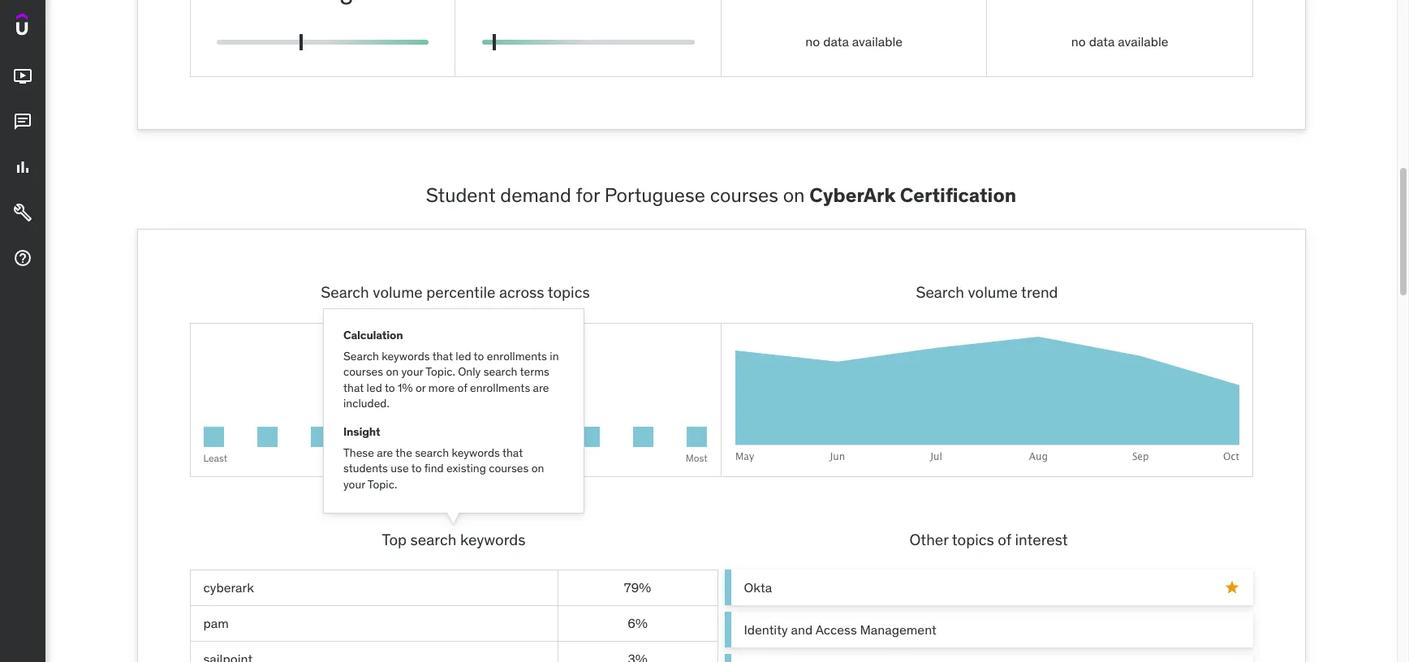 Task type: describe. For each thing, give the bounding box(es) containing it.
search inside insight these are the search keywords that students use to find existing courses on your topic.
[[415, 446, 449, 460]]

pam
[[203, 616, 229, 632]]

top search keywords
[[382, 530, 526, 549]]

more
[[429, 381, 455, 395]]

that inside insight these are the search keywords that students use to find existing courses on your topic.
[[503, 446, 523, 460]]

certification
[[900, 183, 1017, 208]]

2 vertical spatial search
[[411, 530, 457, 549]]

1 vertical spatial of
[[998, 530, 1012, 549]]

your inside calculation search keywords that led to enrollments in courses on your topic. only search terms that led to 1% or more of enrollments are included.
[[402, 365, 423, 379]]

insight
[[343, 425, 380, 439]]

2 available from the left
[[1118, 33, 1169, 50]]

2 medium image from the top
[[13, 112, 32, 132]]

in
[[550, 349, 559, 363]]

volume for percentile
[[373, 283, 423, 302]]

calculation search keywords that led to enrollments in courses on your topic. only search terms that led to 1% or more of enrollments are included.
[[343, 328, 559, 411]]

4 medium image from the top
[[13, 203, 32, 223]]

student
[[426, 183, 496, 208]]

keywords for search
[[382, 349, 430, 363]]

identity and access management
[[744, 622, 937, 638]]

2 no from the left
[[1072, 33, 1086, 50]]

students
[[343, 461, 388, 476]]

demand
[[500, 183, 571, 208]]

included.
[[343, 397, 390, 411]]

the
[[396, 446, 412, 460]]

on inside calculation search keywords that led to enrollments in courses on your topic. only search terms that led to 1% or more of enrollments are included.
[[386, 365, 399, 379]]

volume for trend
[[968, 283, 1018, 302]]

identity
[[744, 622, 788, 638]]

to inside insight these are the search keywords that students use to find existing courses on your topic.
[[411, 461, 422, 476]]

insight these are the search keywords that students use to find existing courses on your topic.
[[343, 425, 544, 492]]

0 vertical spatial topics
[[548, 283, 590, 302]]

1 no from the left
[[806, 33, 820, 50]]

2 no data available from the left
[[1072, 33, 1169, 50]]

search inside calculation search keywords that led to enrollments in courses on your topic. only search terms that led to 1% or more of enrollments are included.
[[343, 349, 379, 363]]

recommended for you image
[[1224, 580, 1240, 596]]

1 data from the left
[[823, 33, 849, 50]]

search for search volume percentile across topics
[[321, 283, 369, 302]]

and
[[791, 622, 813, 638]]

1 vertical spatial led
[[367, 381, 382, 395]]

okta link
[[725, 570, 1253, 606]]

other topics of interest
[[910, 530, 1068, 549]]

on inside insight these are the search keywords that students use to find existing courses on your topic.
[[532, 461, 544, 476]]

student demand for portuguese courses on cyberark certification
[[426, 183, 1017, 208]]

keywords inside insight these are the search keywords that students use to find existing courses on your topic.
[[452, 446, 500, 460]]

top
[[382, 530, 407, 549]]

terms
[[520, 365, 550, 379]]

1 medium image from the top
[[13, 67, 32, 86]]

search inside calculation search keywords that led to enrollments in courses on your topic. only search terms that led to 1% or more of enrollments are included.
[[484, 365, 518, 379]]

identity and access management link
[[725, 612, 1253, 648]]

interest
[[1015, 530, 1068, 549]]

least
[[203, 452, 227, 464]]

2 horizontal spatial to
[[474, 349, 484, 363]]



Task type: locate. For each thing, give the bounding box(es) containing it.
0 vertical spatial courses
[[710, 183, 779, 208]]

2 vertical spatial courses
[[489, 461, 529, 476]]

79%
[[624, 580, 651, 596]]

3 medium image from the top
[[13, 158, 32, 177]]

for
[[576, 183, 600, 208]]

courses inside insight these are the search keywords that students use to find existing courses on your topic.
[[489, 461, 529, 476]]

0 vertical spatial on
[[783, 183, 805, 208]]

on
[[783, 183, 805, 208], [386, 365, 399, 379], [532, 461, 544, 476]]

your up 1%
[[402, 365, 423, 379]]

keywords for search
[[460, 530, 526, 549]]

courses
[[710, 183, 779, 208], [343, 365, 383, 379], [489, 461, 529, 476]]

on right existing on the bottom left of page
[[532, 461, 544, 476]]

2 data from the left
[[1089, 33, 1115, 50]]

1%
[[398, 381, 413, 395]]

1 horizontal spatial volume
[[968, 283, 1018, 302]]

available
[[852, 33, 903, 50], [1118, 33, 1169, 50]]

0 vertical spatial led
[[456, 349, 471, 363]]

led
[[456, 349, 471, 363], [367, 381, 382, 395]]

topic. inside calculation search keywords that led to enrollments in courses on your topic. only search terms that led to 1% or more of enrollments are included.
[[426, 365, 455, 379]]

1 vertical spatial keywords
[[452, 446, 500, 460]]

on up 1%
[[386, 365, 399, 379]]

of left interest
[[998, 530, 1012, 549]]

5 medium image from the top
[[13, 249, 32, 268]]

1 horizontal spatial on
[[532, 461, 544, 476]]

to left 1%
[[385, 381, 395, 395]]

topic. up more
[[426, 365, 455, 379]]

2 horizontal spatial courses
[[710, 183, 779, 208]]

1 horizontal spatial are
[[533, 381, 549, 395]]

interactive chart image
[[735, 337, 1239, 463]]

0 vertical spatial topic.
[[426, 365, 455, 379]]

0 horizontal spatial volume
[[373, 283, 423, 302]]

on left cyberark
[[783, 183, 805, 208]]

1 horizontal spatial no data available
[[1072, 33, 1169, 50]]

0 horizontal spatial on
[[386, 365, 399, 379]]

40th
[[428, 330, 484, 363]]

topics right other
[[952, 530, 994, 549]]

most
[[686, 452, 708, 464]]

0 horizontal spatial courses
[[343, 365, 383, 379]]

percentile
[[427, 283, 496, 302]]

to up only
[[474, 349, 484, 363]]

0 horizontal spatial topic.
[[368, 477, 397, 492]]

keywords
[[382, 349, 430, 363], [452, 446, 500, 460], [460, 530, 526, 549]]

keywords down existing on the bottom left of page
[[460, 530, 526, 549]]

enrollments up terms
[[487, 349, 547, 363]]

0 vertical spatial keywords
[[382, 349, 430, 363]]

search right top
[[411, 530, 457, 549]]

0 horizontal spatial topics
[[548, 283, 590, 302]]

1 vertical spatial on
[[386, 365, 399, 379]]

1 horizontal spatial available
[[1118, 33, 1169, 50]]

led up included.
[[367, 381, 382, 395]]

0 horizontal spatial of
[[457, 381, 467, 395]]

existing
[[447, 461, 486, 476]]

led up only
[[456, 349, 471, 363]]

of
[[457, 381, 467, 395], [998, 530, 1012, 549]]

no data available
[[806, 33, 903, 50], [1072, 33, 1169, 50]]

are down terms
[[533, 381, 549, 395]]

0 horizontal spatial available
[[852, 33, 903, 50]]

data
[[823, 33, 849, 50], [1089, 33, 1115, 50]]

1 vertical spatial topics
[[952, 530, 994, 549]]

search volume percentile across topics
[[321, 283, 590, 302]]

1 horizontal spatial that
[[433, 349, 453, 363]]

0 horizontal spatial your
[[343, 477, 365, 492]]

0 vertical spatial are
[[533, 381, 549, 395]]

0 vertical spatial your
[[402, 365, 423, 379]]

1 vertical spatial courses
[[343, 365, 383, 379]]

topics
[[548, 283, 590, 302], [952, 530, 994, 549]]

0 vertical spatial enrollments
[[487, 349, 547, 363]]

enrollments
[[487, 349, 547, 363], [470, 381, 530, 395]]

1 vertical spatial topic.
[[368, 477, 397, 492]]

topic. inside insight these are the search keywords that students use to find existing courses on your topic.
[[368, 477, 397, 492]]

2 volume from the left
[[968, 283, 1018, 302]]

medium image
[[13, 67, 32, 86], [13, 112, 32, 132], [13, 158, 32, 177], [13, 203, 32, 223], [13, 249, 32, 268]]

1 available from the left
[[852, 33, 903, 50]]

portuguese
[[605, 183, 705, 208]]

are
[[533, 381, 549, 395], [377, 446, 393, 460]]

topics right "across"
[[548, 283, 590, 302]]

1 vertical spatial enrollments
[[470, 381, 530, 395]]

0 vertical spatial of
[[457, 381, 467, 395]]

of inside calculation search keywords that led to enrollments in courses on your topic. only search terms that led to 1% or more of enrollments are included.
[[457, 381, 467, 395]]

udemy image
[[16, 13, 90, 41]]

1 vertical spatial your
[[343, 477, 365, 492]]

to right use
[[411, 461, 422, 476]]

only
[[458, 365, 481, 379]]

0 horizontal spatial are
[[377, 446, 393, 460]]

find
[[425, 461, 444, 476]]

2 vertical spatial keywords
[[460, 530, 526, 549]]

0 vertical spatial to
[[474, 349, 484, 363]]

no
[[806, 33, 820, 50], [1072, 33, 1086, 50]]

0 horizontal spatial no data available
[[806, 33, 903, 50]]

cyberark
[[203, 580, 254, 596]]

are inside insight these are the search keywords that students use to find existing courses on your topic.
[[377, 446, 393, 460]]

search
[[484, 365, 518, 379], [415, 446, 449, 460], [411, 530, 457, 549]]

okta
[[744, 580, 772, 596]]

1 horizontal spatial of
[[998, 530, 1012, 549]]

keywords inside calculation search keywords that led to enrollments in courses on your topic. only search terms that led to 1% or more of enrollments are included.
[[382, 349, 430, 363]]

across
[[499, 283, 544, 302]]

cyberark
[[810, 183, 896, 208]]

your down the students
[[343, 477, 365, 492]]

your
[[402, 365, 423, 379], [343, 477, 365, 492]]

search up find on the bottom left
[[415, 446, 449, 460]]

to
[[474, 349, 484, 363], [385, 381, 395, 395], [411, 461, 422, 476]]

access
[[816, 622, 857, 638]]

search volume trend
[[916, 283, 1058, 302]]

management
[[860, 622, 937, 638]]

enrollments down only
[[470, 381, 530, 395]]

volume
[[373, 283, 423, 302], [968, 283, 1018, 302]]

search right only
[[484, 365, 518, 379]]

1 horizontal spatial no
[[1072, 33, 1086, 50]]

1 volume from the left
[[373, 283, 423, 302]]

courses inside calculation search keywords that led to enrollments in courses on your topic. only search terms that led to 1% or more of enrollments are included.
[[343, 365, 383, 379]]

1 vertical spatial search
[[415, 446, 449, 460]]

1 vertical spatial are
[[377, 446, 393, 460]]

topic.
[[426, 365, 455, 379], [368, 477, 397, 492]]

trend
[[1021, 283, 1058, 302]]

1 horizontal spatial led
[[456, 349, 471, 363]]

volume up the calculation
[[373, 283, 423, 302]]

0 vertical spatial search
[[484, 365, 518, 379]]

1 no data available from the left
[[806, 33, 903, 50]]

1 horizontal spatial topics
[[952, 530, 994, 549]]

1 vertical spatial to
[[385, 381, 395, 395]]

2 vertical spatial on
[[532, 461, 544, 476]]

these
[[343, 446, 374, 460]]

1 horizontal spatial data
[[1089, 33, 1115, 50]]

of down only
[[457, 381, 467, 395]]

or
[[416, 381, 426, 395]]

0 horizontal spatial data
[[823, 33, 849, 50]]

0 horizontal spatial led
[[367, 381, 382, 395]]

keywords up existing on the bottom left of page
[[452, 446, 500, 460]]

1 vertical spatial that
[[343, 381, 364, 395]]

6%
[[628, 616, 648, 632]]

other
[[910, 530, 949, 549]]

are left the
[[377, 446, 393, 460]]

that
[[433, 349, 453, 363], [343, 381, 364, 395], [503, 446, 523, 460]]

1 horizontal spatial your
[[402, 365, 423, 379]]

topic. down the students
[[368, 477, 397, 492]]

1 horizontal spatial topic.
[[426, 365, 455, 379]]

0 horizontal spatial to
[[385, 381, 395, 395]]

your inside insight these are the search keywords that students use to find existing courses on your topic.
[[343, 477, 365, 492]]

0 vertical spatial that
[[433, 349, 453, 363]]

2 horizontal spatial that
[[503, 446, 523, 460]]

are inside calculation search keywords that led to enrollments in courses on your topic. only search terms that led to 1% or more of enrollments are included.
[[533, 381, 549, 395]]

1 horizontal spatial to
[[411, 461, 422, 476]]

search for search volume trend
[[916, 283, 964, 302]]

calculation
[[343, 328, 403, 342]]

2 vertical spatial to
[[411, 461, 422, 476]]

use
[[391, 461, 409, 476]]

volume left "trend"
[[968, 283, 1018, 302]]

2 vertical spatial that
[[503, 446, 523, 460]]

1 horizontal spatial courses
[[489, 461, 529, 476]]

2 horizontal spatial on
[[783, 183, 805, 208]]

keywords up 1%
[[382, 349, 430, 363]]

0 horizontal spatial that
[[343, 381, 364, 395]]

search
[[321, 283, 369, 302], [916, 283, 964, 302], [343, 349, 379, 363]]

0 horizontal spatial no
[[806, 33, 820, 50]]



Task type: vqa. For each thing, say whether or not it's contained in the screenshot.
terms
yes



